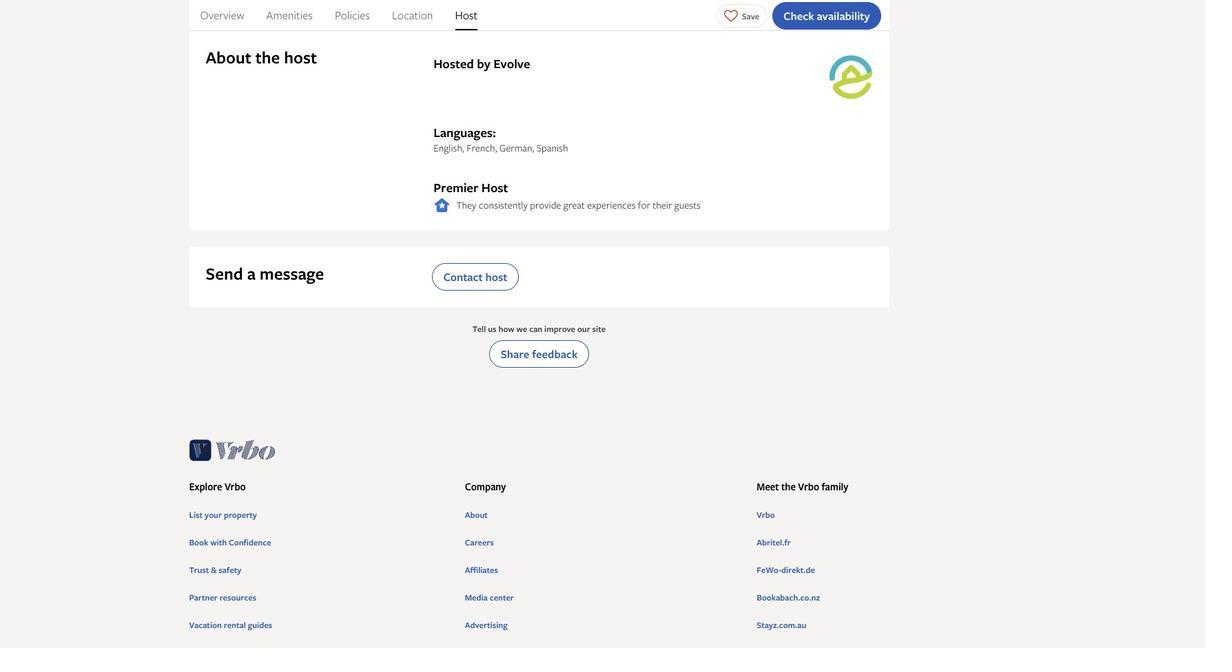 Task type: locate. For each thing, give the bounding box(es) containing it.
0 horizontal spatial about
[[206, 46, 251, 69]]

list your property
[[189, 510, 257, 521]]

fewo-direkt.de
[[757, 565, 816, 577]]

direkt.de
[[782, 565, 816, 577]]

bookabach.co.nz link
[[757, 592, 1028, 604]]

explore vrbo list item
[[189, 476, 454, 632]]

list containing explore vrbo
[[189, 432, 1028, 649]]

1 horizontal spatial host
[[482, 179, 508, 197]]

guides
[[248, 620, 272, 632]]

list your property link
[[189, 510, 454, 521]]

host up hosted
[[455, 8, 478, 23]]

feedback
[[532, 347, 578, 362]]

0 vertical spatial host
[[455, 8, 478, 23]]

the right meet
[[782, 481, 796, 494]]

premier
[[434, 179, 479, 197]]

host right contact
[[486, 270, 508, 285]]

1 vertical spatial the
[[782, 481, 796, 494]]

partner
[[189, 592, 218, 604]]

great
[[564, 199, 585, 212]]

careers
[[465, 537, 494, 549]]

experiences
[[587, 199, 636, 212]]

location link
[[392, 0, 433, 30]]

vrbo left the 'family'
[[798, 481, 820, 494]]

trust & safety link
[[189, 565, 454, 577]]

list containing vrbo
[[757, 505, 1028, 632]]

partner resources link
[[189, 592, 454, 604]]

the down amenities link
[[256, 46, 280, 69]]

host
[[284, 46, 317, 69], [486, 270, 508, 285]]

the
[[256, 46, 280, 69], [782, 481, 796, 494]]

0 vertical spatial host
[[284, 46, 317, 69]]

abritel.fr
[[757, 537, 791, 549]]

1 vertical spatial host
[[486, 270, 508, 285]]

tell
[[473, 324, 486, 335]]

0 vertical spatial the
[[256, 46, 280, 69]]

send
[[206, 263, 243, 286]]

list containing about
[[465, 505, 746, 649]]

meet the vrbo family
[[757, 481, 849, 494]]

vrbo up property
[[225, 481, 246, 494]]

host profile image image
[[829, 55, 873, 99]]

1 vertical spatial about
[[465, 510, 488, 521]]

0 vertical spatial about
[[206, 46, 251, 69]]

affiliates link
[[465, 565, 746, 577]]

0 horizontal spatial host
[[455, 8, 478, 23]]

host
[[455, 8, 478, 23], [482, 179, 508, 197]]

list
[[189, 0, 890, 30], [189, 432, 1028, 649], [189, 505, 454, 632], [465, 505, 746, 649], [757, 505, 1028, 632]]

fewo-direkt.de link
[[757, 565, 1028, 577]]

by
[[477, 55, 491, 73]]

company
[[465, 481, 506, 494]]

guests
[[675, 199, 701, 212]]

meet
[[757, 481, 779, 494]]

&
[[211, 565, 217, 577]]

list containing list your property
[[189, 505, 454, 632]]

host down amenities
[[284, 46, 317, 69]]

the inside meet the vrbo family list item
[[782, 481, 796, 494]]

advertising
[[465, 620, 508, 632]]

contact host link
[[432, 264, 519, 291]]

explore
[[189, 481, 222, 494]]

vacation rental guides link
[[189, 620, 454, 632]]

overview link
[[200, 0, 244, 30]]

save button
[[717, 4, 767, 27]]

0 horizontal spatial host
[[284, 46, 317, 69]]

about
[[206, 46, 251, 69], [465, 510, 488, 521]]

host link
[[455, 0, 478, 30]]

0 horizontal spatial the
[[256, 46, 280, 69]]

save
[[742, 10, 760, 22]]

tell us how we can improve our site
[[473, 324, 606, 335]]

1 horizontal spatial the
[[782, 481, 796, 494]]

book with confidence
[[189, 537, 271, 549]]

list for company
[[465, 505, 746, 649]]

vrbo down meet
[[757, 510, 775, 521]]

about inside list
[[465, 510, 488, 521]]

about up careers
[[465, 510, 488, 521]]

contact host
[[444, 270, 508, 285]]

2 horizontal spatial vrbo
[[798, 481, 820, 494]]

hosted by evolve
[[434, 55, 530, 73]]

they consistently provide great experiences for their guests
[[456, 199, 701, 212]]

trust & safety
[[189, 565, 242, 577]]

host up consistently
[[482, 179, 508, 197]]

a
[[247, 263, 256, 286]]

0 horizontal spatial vrbo
[[225, 481, 246, 494]]

media center
[[465, 592, 514, 604]]

vrbo
[[225, 481, 246, 494], [798, 481, 820, 494], [757, 510, 775, 521]]

for
[[638, 199, 651, 212]]

1 horizontal spatial about
[[465, 510, 488, 521]]

host inside list
[[455, 8, 478, 23]]

media
[[465, 592, 488, 604]]

your
[[205, 510, 222, 521]]

about down overview
[[206, 46, 251, 69]]



Task type: describe. For each thing, give the bounding box(es) containing it.
policies
[[335, 8, 370, 23]]

about the host
[[206, 46, 317, 69]]

message
[[260, 263, 324, 286]]

abritel.fr link
[[757, 537, 1028, 549]]

partner resources
[[189, 592, 257, 604]]

languages: english, french, german, spanish
[[434, 124, 568, 155]]

they
[[456, 199, 477, 212]]

resources
[[220, 592, 257, 604]]

about for about link
[[465, 510, 488, 521]]

with
[[210, 537, 227, 549]]

book
[[189, 537, 208, 549]]

hosted
[[434, 55, 474, 73]]

book with confidence link
[[189, 537, 454, 549]]

rental
[[224, 620, 246, 632]]

our
[[578, 324, 591, 335]]

1 vertical spatial host
[[482, 179, 508, 197]]

check availability button
[[773, 2, 881, 29]]

german,
[[500, 142, 534, 155]]

list
[[189, 510, 203, 521]]

share
[[501, 347, 530, 362]]

english,
[[434, 142, 464, 155]]

vrbo image
[[189, 437, 275, 465]]

provide
[[530, 199, 561, 212]]

improve
[[545, 324, 576, 335]]

vacation
[[189, 620, 222, 632]]

media center link
[[465, 592, 746, 604]]

amenities link
[[266, 0, 313, 30]]

check
[[784, 8, 815, 23]]

amenities
[[266, 8, 313, 23]]

about link
[[465, 510, 746, 521]]

their
[[653, 199, 672, 212]]

vacation rental guides
[[189, 620, 272, 632]]

spanish
[[537, 142, 568, 155]]

center
[[490, 592, 514, 604]]

meet the vrbo family list item
[[757, 476, 1028, 632]]

list for explore vrbo
[[189, 505, 454, 632]]

we
[[517, 324, 528, 335]]

bookabach.co.nz
[[757, 592, 820, 604]]

premier host image
[[434, 197, 451, 214]]

family
[[822, 481, 849, 494]]

affiliates
[[465, 565, 498, 577]]

list containing overview
[[189, 0, 890, 30]]

location
[[392, 8, 433, 23]]

site
[[593, 324, 606, 335]]

company list item
[[465, 476, 746, 649]]

vrbo link
[[757, 510, 1028, 521]]

explore vrbo
[[189, 481, 246, 494]]

about for about the host
[[206, 46, 251, 69]]

evolve
[[494, 55, 530, 73]]

the for host
[[256, 46, 280, 69]]

share feedback
[[501, 347, 578, 362]]

share feedback link
[[489, 341, 590, 368]]

list for meet the vrbo family
[[757, 505, 1028, 632]]

safety
[[219, 565, 242, 577]]

premier host
[[434, 179, 508, 197]]

contact
[[444, 270, 483, 285]]

how
[[499, 324, 515, 335]]

1 horizontal spatial vrbo
[[757, 510, 775, 521]]

send a message
[[206, 263, 324, 286]]

check availability
[[784, 8, 870, 23]]

policies link
[[335, 0, 370, 30]]

french,
[[467, 142, 497, 155]]

us
[[488, 324, 497, 335]]

fewo-
[[757, 565, 782, 577]]

stayz.com.au link
[[757, 620, 1028, 632]]

advertising link
[[465, 620, 746, 632]]

consistently
[[479, 199, 528, 212]]

trust
[[189, 565, 209, 577]]

property
[[224, 510, 257, 521]]

overview
[[200, 8, 244, 23]]

1 horizontal spatial host
[[486, 270, 508, 285]]

the for vrbo
[[782, 481, 796, 494]]

careers link
[[465, 537, 746, 549]]

availability
[[817, 8, 870, 23]]

confidence
[[229, 537, 271, 549]]

stayz.com.au
[[757, 620, 807, 632]]



Task type: vqa. For each thing, say whether or not it's contained in the screenshot.
the top check-
no



